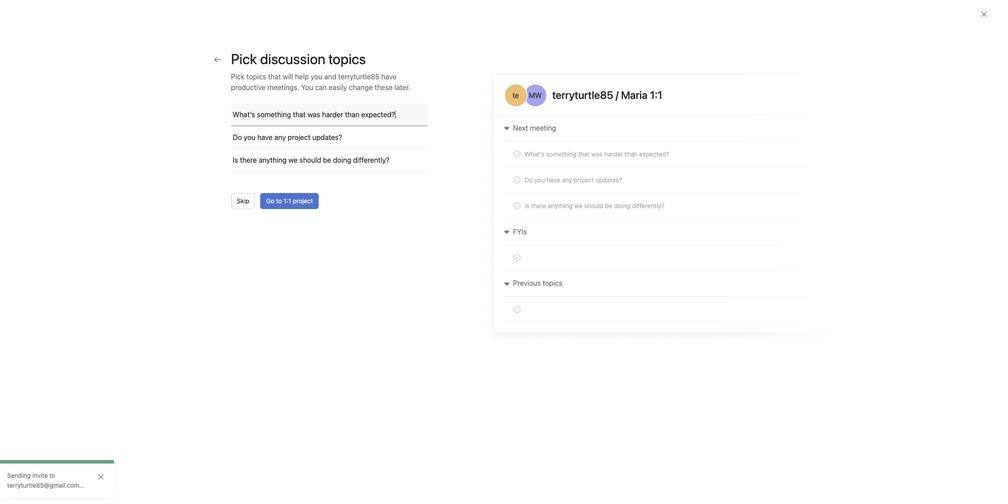 Task type: vqa. For each thing, say whether or not it's contained in the screenshot.
New Send feedback
yes



Task type: describe. For each thing, give the bounding box(es) containing it.
(55%)
[[656, 295, 672, 302]]

go back image
[[214, 56, 221, 63]]

open
[[738, 162, 751, 168]]

so
[[656, 244, 662, 250]]

forms
[[628, 138, 653, 149]]

team
[[673, 244, 686, 250]]

fyis
[[513, 228, 527, 236]]

doing
[[614, 202, 630, 210]]

•
[[674, 295, 676, 302]]

next meeting
[[513, 124, 556, 132]]

skip button
[[231, 193, 255, 209]]

go to 1:1 project
[[266, 197, 313, 205]]

next
[[513, 124, 528, 132]]

do
[[525, 176, 533, 184]]

productive
[[231, 83, 266, 91]]

later.
[[394, 83, 410, 91]]

open button
[[727, 159, 755, 171]]

pick topics that will help you and terryturtle85 have productive meetings. you can easily change these later.
[[231, 73, 410, 91]]

should
[[584, 202, 603, 210]]

do you have any project updates?
[[525, 176, 622, 184]]

sending invite to terryturtle85@gmail.com…
[[7, 472, 84, 490]]

there
[[531, 202, 546, 210]]

you
[[301, 83, 313, 91]]

easily
[[329, 83, 347, 91]]

meetings.
[[267, 83, 299, 91]]

what's
[[525, 150, 545, 158]]

these
[[375, 83, 393, 91]]

can inside 'pick topics that will help you and terryturtle85 have productive meetings. you can easily change these later.'
[[315, 83, 327, 91]]

0 vertical spatial mw
[[529, 91, 542, 100]]

a
[[639, 244, 642, 250]]

terryturtle85 inside 'pick topics that will help you and terryturtle85 have productive meetings. you can easily change these later.'
[[338, 73, 379, 81]]

go to 1:1 project button
[[260, 193, 319, 209]]

was
[[591, 150, 603, 158]]

1 horizontal spatial mw
[[587, 199, 597, 206]]

to inside sending invite to terryturtle85@gmail.com…
[[49, 472, 55, 480]]

goal inside button
[[741, 216, 751, 223]]

achieve.
[[628, 252, 649, 259]]

maria 1:1
[[621, 89, 663, 101]]

this is a preview of your project image
[[484, 68, 847, 344]]

create
[[722, 216, 739, 223]]

any
[[562, 176, 572, 184]]

pick for pick discussion topics
[[231, 50, 257, 67]]

differently?
[[632, 202, 664, 210]]

about us
[[628, 73, 664, 83]]

1 horizontal spatial you
[[534, 176, 545, 184]]

hope
[[733, 244, 745, 250]]

updates?
[[596, 176, 622, 184]]

can inside add a goal so the team can see what you hope to achieve.
[[687, 244, 696, 250]]

create goal button
[[718, 213, 755, 226]]

you inside 'pick topics that will help you and terryturtle85 have productive meetings. you can easily change these later.'
[[311, 73, 322, 81]]

expected?
[[639, 150, 669, 158]]

is
[[525, 202, 529, 210]]

what
[[708, 244, 720, 250]]

members (1)
[[353, 73, 403, 83]]

topics for previous
[[543, 279, 562, 287]]

mw link
[[346, 189, 613, 216]]

project inside button
[[293, 197, 313, 205]]

on track (55%)
[[633, 295, 672, 302]]

go
[[266, 197, 274, 205]]



Task type: locate. For each thing, give the bounding box(es) containing it.
terryturtle85 up change
[[338, 73, 379, 81]]

meeting
[[530, 124, 556, 132]]

0 vertical spatial topics
[[246, 73, 266, 81]]

to left 1:1
[[276, 197, 282, 205]]

invite button
[[9, 482, 47, 498]]

create goal
[[722, 216, 751, 223]]

see
[[698, 244, 707, 250]]

1 horizontal spatial new
[[553, 293, 564, 300]]

pick
[[231, 50, 257, 67], [231, 73, 245, 81]]

that left was
[[578, 150, 590, 158]]

1 vertical spatial you
[[534, 176, 545, 184]]

can right you
[[315, 83, 327, 91]]

0 horizontal spatial terryturtle85
[[338, 73, 379, 81]]

te
[[513, 91, 519, 100]]

topics for pick
[[246, 73, 266, 81]]

terryturtle85 / maria 1:1
[[552, 89, 663, 101]]

have up these
[[381, 73, 397, 81]]

0 vertical spatial can
[[315, 83, 327, 91]]

to up terryturtle85@gmail.com…
[[49, 472, 55, 480]]

1 vertical spatial have
[[547, 176, 560, 184]]

1 vertical spatial topics
[[543, 279, 562, 287]]

1 vertical spatial terryturtle85
[[552, 89, 613, 101]]

terryturtle85
[[338, 73, 379, 81], [552, 89, 613, 101]]

1 vertical spatial that
[[578, 150, 590, 158]]

new for new send feedback
[[553, 293, 564, 300]]

goals
[[628, 214, 651, 224]]

0 vertical spatial pick
[[231, 50, 257, 67]]

1 vertical spatial mw
[[587, 199, 597, 206]]

new for new project
[[385, 171, 398, 179]]

feedback
[[582, 293, 605, 300]]

0 horizontal spatial that
[[268, 73, 281, 81]]

new form
[[628, 159, 658, 167]]

topics right previous
[[543, 279, 562, 287]]

on
[[633, 295, 640, 302]]

anything
[[548, 202, 573, 210]]

invite
[[32, 472, 48, 480]]

to right hope
[[747, 244, 752, 250]]

2 pick from the top
[[231, 73, 245, 81]]

previous topics
[[513, 279, 562, 287]]

goal right a
[[644, 244, 654, 250]]

1 horizontal spatial topics
[[543, 279, 562, 287]]

have inside 'pick topics that will help you and terryturtle85 have productive meetings. you can easily change these later.'
[[381, 73, 397, 81]]

/
[[616, 89, 619, 101]]

topics up productive
[[246, 73, 266, 81]]

you
[[311, 73, 322, 81], [534, 176, 545, 184], [722, 244, 731, 250]]

and
[[324, 73, 336, 81]]

projects
[[353, 141, 386, 151]]

that inside 'pick topics that will help you and terryturtle85 have productive meetings. you can easily change these later.'
[[268, 73, 281, 81]]

0 horizontal spatial have
[[381, 73, 397, 81]]

0 horizontal spatial can
[[315, 83, 327, 91]]

have left any at the right
[[547, 176, 560, 184]]

new project
[[385, 171, 420, 179]]

0 vertical spatial goal
[[741, 216, 751, 223]]

2 vertical spatial to
[[49, 472, 55, 480]]

can left the see
[[687, 244, 696, 250]]

new
[[385, 171, 398, 179], [553, 293, 564, 300]]

1 vertical spatial pick
[[231, 73, 245, 81]]

you left and
[[311, 73, 322, 81]]

1 horizontal spatial project
[[399, 171, 420, 179]]

mw right we
[[587, 199, 597, 206]]

send feedback link
[[568, 293, 605, 301]]

pick up productive
[[231, 73, 245, 81]]

0 horizontal spatial topics
[[246, 73, 266, 81]]

2 horizontal spatial project
[[574, 176, 594, 184]]

add
[[628, 244, 638, 250]]

0 horizontal spatial goal
[[644, 244, 654, 250]]

discussion topics
[[260, 50, 366, 67]]

0 vertical spatial you
[[311, 73, 322, 81]]

create form image
[[746, 140, 753, 147]]

mw
[[529, 91, 542, 100], [587, 199, 597, 206]]

what's something that was harder than expected?
[[525, 150, 669, 158]]

harder
[[604, 150, 623, 158]]

help
[[295, 73, 309, 81]]

we
[[574, 202, 582, 210]]

0 horizontal spatial to
[[49, 472, 55, 480]]

to inside button
[[276, 197, 282, 205]]

0 horizontal spatial new
[[385, 171, 398, 179]]

to
[[276, 197, 282, 205], [747, 244, 752, 250], [49, 472, 55, 480]]

new down the projects
[[385, 171, 398, 179]]

0 horizontal spatial you
[[311, 73, 322, 81]]

1 vertical spatial goal
[[644, 244, 654, 250]]

goal
[[741, 216, 751, 223], [644, 244, 654, 250]]

1 pick from the top
[[231, 50, 257, 67]]

invite
[[25, 486, 41, 494]]

0 vertical spatial that
[[268, 73, 281, 81]]

terryturtle85@gmail.com…
[[7, 482, 84, 490]]

1 horizontal spatial can
[[687, 244, 696, 250]]

2 horizontal spatial to
[[747, 244, 752, 250]]

project
[[399, 171, 420, 179], [574, 176, 594, 184], [293, 197, 313, 205]]

0 horizontal spatial mw
[[529, 91, 542, 100]]

new send feedback
[[553, 293, 605, 300]]

that for was
[[578, 150, 590, 158]]

0 vertical spatial terryturtle85
[[338, 73, 379, 81]]

change
[[349, 83, 373, 91]]

the
[[663, 244, 672, 250]]

have
[[381, 73, 397, 81], [547, 176, 560, 184]]

is there anything we should be doing differently?
[[525, 202, 664, 210]]

close image
[[981, 11, 988, 18], [981, 11, 988, 18], [97, 474, 104, 481]]

pick right go back 'icon'
[[231, 50, 257, 67]]

new left send
[[553, 293, 564, 300]]

None text field
[[231, 126, 427, 149]]

will
[[283, 73, 293, 81]]

skip
[[237, 197, 249, 205]]

sending
[[7, 472, 31, 480]]

1 vertical spatial to
[[747, 244, 752, 250]]

1 horizontal spatial terryturtle85
[[552, 89, 613, 101]]

0 vertical spatial new
[[385, 171, 398, 179]]

pick inside 'pick topics that will help you and terryturtle85 have productive meetings. you can easily change these later.'
[[231, 73, 245, 81]]

1 horizontal spatial that
[[578, 150, 590, 158]]

be
[[605, 202, 612, 210]]

than
[[625, 150, 638, 158]]

0 horizontal spatial project
[[293, 197, 313, 205]]

that for will
[[268, 73, 281, 81]]

add a goal so the team can see what you hope to achieve.
[[628, 244, 752, 259]]

pick discussion topics
[[231, 50, 366, 67]]

track
[[642, 295, 655, 302]]

None text field
[[231, 104, 427, 126], [231, 149, 427, 172], [231, 104, 427, 126], [231, 149, 427, 172]]

1 vertical spatial can
[[687, 244, 696, 250]]

topics
[[246, 73, 266, 81], [543, 279, 562, 287]]

2 horizontal spatial you
[[722, 244, 731, 250]]

that
[[268, 73, 281, 81], [578, 150, 590, 158]]

that left will
[[268, 73, 281, 81]]

topics inside 'pick topics that will help you and terryturtle85 have productive meetings. you can easily change these later.'
[[246, 73, 266, 81]]

list box
[[395, 4, 609, 18]]

1:1
[[284, 197, 291, 205]]

1 horizontal spatial goal
[[741, 216, 751, 223]]

terryturtle85 left /
[[552, 89, 613, 101]]

something
[[546, 150, 577, 158]]

you right what at the right of the page
[[722, 244, 731, 250]]

to inside add a goal so the team can see what you hope to achieve.
[[747, 244, 752, 250]]

1 horizontal spatial have
[[547, 176, 560, 184]]

you right do
[[534, 176, 545, 184]]

can
[[315, 83, 327, 91], [687, 244, 696, 250]]

send
[[568, 293, 581, 300]]

pick for pick topics that will help you and terryturtle85 have productive meetings. you can easily change these later.
[[231, 73, 245, 81]]

1 horizontal spatial to
[[276, 197, 282, 205]]

goal inside add a goal so the team can see what you hope to achieve.
[[644, 244, 654, 250]]

you inside add a goal so the team can see what you hope to achieve.
[[722, 244, 731, 250]]

1 vertical spatial new
[[553, 293, 564, 300]]

0 vertical spatial to
[[276, 197, 282, 205]]

2 vertical spatial you
[[722, 244, 731, 250]]

previous
[[513, 279, 541, 287]]

0 vertical spatial have
[[381, 73, 397, 81]]

mw right te in the right of the page
[[529, 91, 542, 100]]

goal right create
[[741, 216, 751, 223]]



